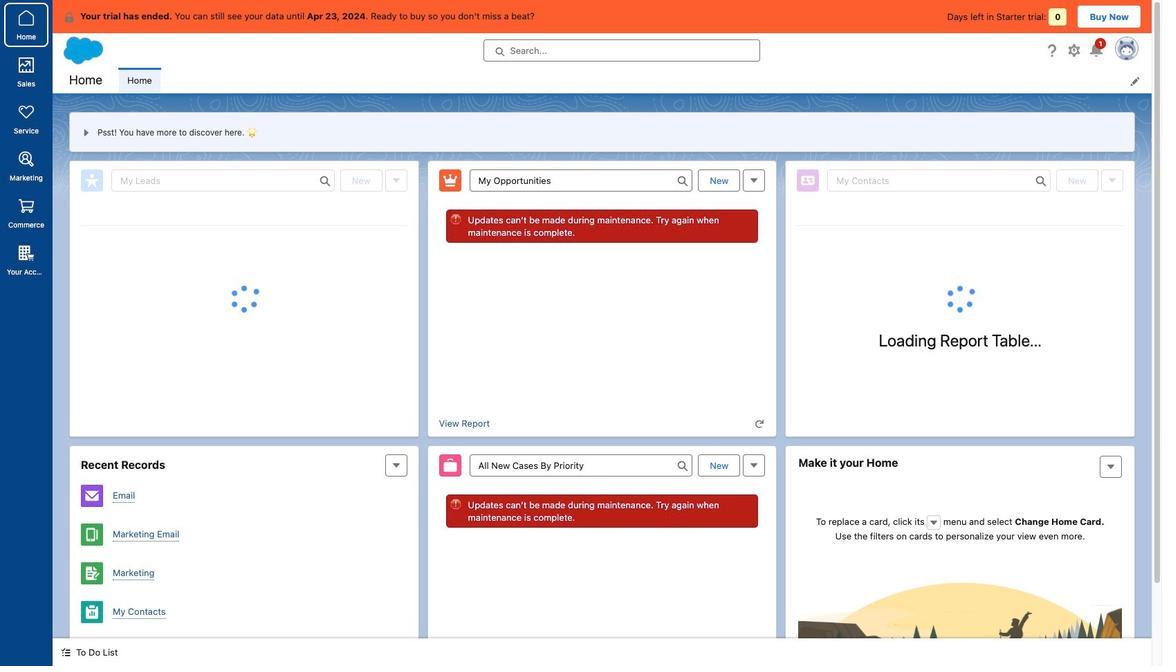 Task type: describe. For each thing, give the bounding box(es) containing it.
2 select an option text field from the top
[[470, 455, 693, 477]]

text default image
[[755, 419, 765, 429]]

1 select an option text field from the top
[[470, 170, 693, 192]]

communication subscription image
[[81, 563, 103, 585]]

0 vertical spatial text default image
[[64, 12, 75, 23]]

communication subscription channel type image
[[81, 524, 103, 546]]

2 vertical spatial text default image
[[61, 648, 71, 658]]

2 grid from the left
[[797, 226, 1124, 226]]



Task type: locate. For each thing, give the bounding box(es) containing it.
error image
[[450, 214, 461, 225]]

text default image
[[64, 12, 75, 23], [929, 518, 939, 528], [61, 648, 71, 658]]

report image
[[81, 601, 103, 623]]

0 vertical spatial select an option text field
[[470, 170, 693, 192]]

1 horizontal spatial grid
[[797, 226, 1124, 226]]

1 vertical spatial text default image
[[929, 518, 939, 528]]

1 grid from the left
[[81, 226, 407, 226]]

account image
[[81, 640, 103, 662]]

error image
[[450, 499, 461, 510]]

grid
[[81, 226, 407, 226], [797, 226, 1124, 226]]

0 horizontal spatial grid
[[81, 226, 407, 226]]

engagement channel type image
[[81, 485, 103, 507]]

1 vertical spatial select an option text field
[[470, 455, 693, 477]]

Select an Option text field
[[470, 170, 693, 192], [470, 455, 693, 477]]

list
[[119, 68, 1152, 93]]



Task type: vqa. For each thing, say whether or not it's contained in the screenshot.
Status element
no



